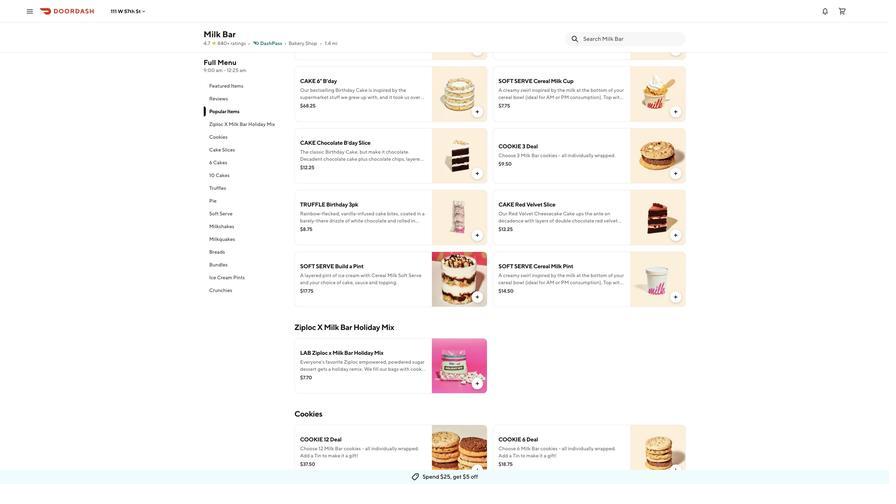 Task type: locate. For each thing, give the bounding box(es) containing it.
a inside soft serve build a pint a layered pint of ice cream with cereal milk soft serve and your choice of cake, sauce and topping. $17.75
[[300, 273, 304, 278]]

(ideal
[[526, 94, 538, 100], [526, 280, 538, 286]]

slice right pie
[[509, 19, 521, 26]]

ziploc left x
[[312, 350, 328, 357]]

add inside cookie 6 deal choose 6 milk bar cookies - all individually wrapped. add a tin to make it a gift! $18.75
[[499, 453, 509, 459]]

tin for 12
[[315, 453, 322, 459]]

by for pint
[[551, 273, 557, 278]]

on
[[605, 211, 611, 217]]

83%
[[326, 44, 335, 50]]

cake up 6 cakes
[[209, 147, 221, 153]]

serve for soft serve cereal milk pint
[[515, 263, 533, 270]]

lab ziploc x milk bar holiday mix image
[[432, 338, 487, 394]]

0 vertical spatial soft
[[209, 211, 219, 217]]

pie slice milk bar image
[[631, 5, 686, 60]]

crunch.
[[522, 102, 540, 107], [522, 287, 540, 293]]

0 horizontal spatial add
[[300, 453, 310, 459]]

2 swirl from the top
[[521, 273, 531, 278]]

$12.25 left 1.4
[[300, 44, 315, 50]]

crumbs. inside cake red velvet slice our red velvet cheesecake cake ups the ante on decadence with layers of double chocolate red velvet cake and frosting, cheesecake filling, and red velvet crumbs.
[[499, 232, 517, 238]]

am right 9:00
[[216, 67, 223, 73]]

in down the coated
[[411, 218, 416, 224]]

3
[[523, 143, 526, 150], [517, 153, 520, 158]]

ziploc x milk bar holiday mix
[[209, 121, 275, 127], [295, 323, 394, 332]]

cakes for 10 cakes
[[216, 173, 230, 178]]

1 tin from the left
[[315, 453, 322, 459]]

milk inside soft serve cereal milk pint a creamy swirl inspired by the milk at the bottom of your cereal bowl (ideal for am or pm consumption). top with cornflake crunch.
[[551, 263, 562, 270]]

add item to cart image for soft serve cereal milk cup
[[673, 109, 679, 115]]

the for cake red velvet slice
[[585, 211, 593, 217]]

make inside cake chocolate b'day slice the classic birthday cake, but make it chocolate. decadent chocolate cake plus chocolate chips, layered with creamy birthday frosting, crunchy birthday crumbs, and rainbow sprinkles.
[[369, 149, 381, 155]]

top inside soft serve cereal milk pint a creamy swirl inspired by the milk at the bottom of your cereal bowl (ideal for am or pm consumption). top with cornflake crunch.
[[604, 280, 612, 286]]

$12.25 for cake red velvet slice
[[499, 227, 513, 232]]

3pk
[[349, 201, 358, 208]]

1 horizontal spatial make
[[369, 149, 381, 155]]

velvet up decadence
[[519, 211, 534, 217]]

cornflake inside soft serve cereal milk pint a creamy swirl inspired by the milk at the bottom of your cereal bowl (ideal for am or pm consumption). top with cornflake crunch.
[[499, 287, 521, 293]]

1 horizontal spatial to
[[521, 453, 526, 459]]

1 vertical spatial frosting,
[[520, 225, 539, 231]]

cakes for 6 cakes
[[213, 160, 227, 166]]

cookie inside cookie 12 deal choose 12 milk bar cookies - all individually wrapped. add a tin to make it a gift! $37.50
[[300, 436, 323, 443]]

am inside soft serve cereal milk cup a creamy swirl inspired by the milk at the bottom of your cereal bowl (ideal for am or pm consumption). top with cornflake crunch.
[[547, 94, 555, 100]]

soft up $14.50
[[499, 263, 514, 270]]

1.4
[[325, 40, 331, 46]]

1 vertical spatial by
[[551, 273, 557, 278]]

b'day up cake,
[[344, 140, 358, 146]]

milk inside soft serve cereal milk pint a creamy swirl inspired by the milk at the bottom of your cereal bowl (ideal for am or pm consumption). top with cornflake crunch.
[[566, 273, 576, 278]]

2 crunch. from the top
[[522, 287, 540, 293]]

cookies
[[209, 134, 228, 140], [295, 410, 323, 419]]

bottom inside soft serve cereal milk pint a creamy swirl inspired by the milk at the bottom of your cereal bowl (ideal for am or pm consumption). top with cornflake crunch.
[[591, 273, 608, 278]]

1 horizontal spatial cookies
[[295, 410, 323, 419]]

milk for soft serve cereal milk cup
[[566, 87, 576, 93]]

0 vertical spatial inspired
[[532, 87, 550, 93]]

0 vertical spatial crunch.
[[522, 102, 540, 107]]

swirl for soft serve cereal milk cup
[[521, 87, 531, 93]]

crunch. right "$7.75"
[[522, 102, 540, 107]]

1 vertical spatial cornflake
[[499, 287, 521, 293]]

all for cookie 12 deal
[[365, 446, 370, 452]]

10
[[209, 173, 215, 178]]

1 cornflake from the top
[[499, 102, 521, 107]]

0 vertical spatial am
[[547, 94, 555, 100]]

am right 12:25
[[240, 67, 247, 73]]

and left rainbow
[[300, 170, 309, 176]]

add item to cart image
[[673, 109, 679, 115], [475, 171, 480, 177], [673, 171, 679, 177], [475, 233, 480, 238], [673, 233, 679, 238], [475, 294, 480, 300], [475, 381, 480, 387], [673, 468, 679, 473]]

0 vertical spatial cake
[[209, 147, 221, 153]]

birthday
[[325, 149, 345, 155], [329, 163, 348, 169], [388, 163, 407, 169], [326, 201, 348, 208]]

cookie
[[499, 143, 522, 150], [300, 436, 323, 443], [499, 436, 522, 443]]

full menu 9:00 am - 12:25 am
[[204, 58, 247, 73]]

reviews button
[[204, 92, 286, 105]]

2 milk from the top
[[566, 273, 576, 278]]

at
[[577, 87, 581, 93], [577, 273, 581, 278]]

cake inside cake red velvet slice our red velvet cheesecake cake ups the ante on decadence with layers of double chocolate red velvet cake and frosting, cheesecake filling, and red velvet crumbs.
[[499, 201, 514, 208]]

bowl inside soft serve cereal milk cup a creamy swirl inspired by the milk at the bottom of your cereal bowl (ideal for am or pm consumption). top with cornflake crunch.
[[514, 94, 525, 100]]

creamy for soft serve cereal milk cup
[[503, 87, 520, 93]]

0 horizontal spatial tin
[[315, 453, 322, 459]]

2 tin from the left
[[513, 453, 520, 459]]

choice
[[321, 280, 336, 286]]

1 horizontal spatial cake
[[376, 211, 386, 217]]

1 vertical spatial ziploc x milk bar holiday mix
[[295, 323, 394, 332]]

cereal
[[499, 94, 513, 100], [499, 280, 513, 286]]

items up reviews button
[[231, 83, 244, 89]]

0 vertical spatial 6
[[209, 160, 212, 166]]

wrapped. inside cookie 6 deal choose 6 milk bar cookies - all individually wrapped. add a tin to make it a gift! $18.75
[[595, 446, 616, 452]]

for for pint
[[539, 280, 546, 286]]

1 am from the top
[[547, 94, 555, 100]]

a inside soft serve cereal milk pint a creamy swirl inspired by the milk at the bottom of your cereal bowl (ideal for am or pm consumption). top with cornflake crunch.
[[499, 273, 502, 278]]

1 horizontal spatial serve
[[409, 273, 422, 278]]

0 vertical spatial at
[[577, 87, 581, 93]]

840+ ratings •
[[218, 40, 250, 46]]

creamy for soft serve cereal milk pint
[[503, 273, 520, 278]]

$37.50
[[300, 462, 315, 467]]

tin
[[315, 453, 322, 459], [513, 453, 520, 459]]

1 vertical spatial 12
[[319, 446, 323, 452]]

cake 6" b'day image
[[432, 66, 487, 122]]

1 inspired from the top
[[532, 87, 550, 93]]

lab ziploc x milk bar holiday mix
[[300, 350, 384, 357]]

1 vertical spatial swirl
[[521, 273, 531, 278]]

bites,
[[387, 211, 400, 217]]

choose up $37.50
[[300, 446, 318, 452]]

1 by from the top
[[551, 87, 557, 93]]

ups
[[576, 211, 584, 217]]

1 vertical spatial am
[[547, 280, 555, 286]]

0 horizontal spatial frosting,
[[349, 163, 368, 169]]

2 top from the top
[[604, 280, 612, 286]]

in
[[417, 211, 421, 217], [411, 218, 416, 224]]

bowl inside soft serve cereal milk pint a creamy swirl inspired by the milk at the bottom of your cereal bowl (ideal for am or pm consumption). top with cornflake crunch.
[[514, 280, 525, 286]]

cookie inside cookie 6 deal choose 6 milk bar cookies - all individually wrapped. add a tin to make it a gift! $18.75
[[499, 436, 522, 443]]

make inside cookie 12 deal choose 12 milk bar cookies - all individually wrapped. add a tin to make it a gift! $37.50
[[328, 453, 341, 459]]

1 horizontal spatial add
[[499, 453, 509, 459]]

1 to from the left
[[323, 453, 327, 459]]

choose inside cookie 3 deal choose 3 milk bar cookies - all individually wrapped. $9.50
[[499, 153, 516, 158]]

choose for cookie 6 deal
[[499, 446, 516, 452]]

0 vertical spatial bottom
[[591, 87, 608, 93]]

ziploc x milk bar holiday mix up cookies button
[[209, 121, 275, 127]]

1 pint from the left
[[353, 263, 364, 270]]

6
[[209, 160, 212, 166], [523, 436, 526, 443], [517, 446, 520, 452]]

ziploc inside 'button'
[[209, 121, 223, 127]]

pint for soft serve build a pint
[[353, 263, 364, 270]]

2 inspired from the top
[[532, 273, 550, 278]]

frosting, down plus
[[349, 163, 368, 169]]

classic
[[310, 149, 324, 155]]

ziploc up lab
[[295, 323, 316, 332]]

items for popular items
[[227, 109, 240, 114]]

- inside cookie 6 deal choose 6 milk bar cookies - all individually wrapped. add a tin to make it a gift! $18.75
[[559, 446, 561, 452]]

0 horizontal spatial in
[[411, 218, 416, 224]]

layers
[[536, 218, 549, 224]]

at for soft serve cereal milk pint
[[577, 273, 581, 278]]

2 bowl from the top
[[514, 280, 525, 286]]

cookies inside cookie 6 deal choose 6 milk bar cookies - all individually wrapped. add a tin to make it a gift! $18.75
[[541, 446, 558, 452]]

2 horizontal spatial cake
[[499, 225, 509, 231]]

swirl inside soft serve cereal milk pint a creamy swirl inspired by the milk at the bottom of your cereal bowl (ideal for am or pm consumption). top with cornflake crunch.
[[521, 273, 531, 278]]

1 vertical spatial cake
[[376, 211, 386, 217]]

individually for cookie 12 deal
[[371, 446, 397, 452]]

add up $18.75
[[499, 453, 509, 459]]

add inside cookie 12 deal choose 12 milk bar cookies - all individually wrapped. add a tin to make it a gift! $37.50
[[300, 453, 310, 459]]

cookies inside cookie 12 deal choose 12 milk bar cookies - all individually wrapped. add a tin to make it a gift! $37.50
[[344, 446, 361, 452]]

choose
[[499, 153, 516, 158], [300, 446, 318, 452], [499, 446, 516, 452]]

2 at from the top
[[577, 273, 581, 278]]

cake down cake,
[[347, 156, 358, 162]]

ice cream pints button
[[204, 271, 286, 284]]

and up '$17.75'
[[300, 280, 309, 286]]

cake up double
[[563, 211, 575, 217]]

soft inside soft serve build a pint a layered pint of ice cream with cereal milk soft serve and your choice of cake, sauce and topping. $17.75
[[398, 273, 408, 278]]

crumbs,
[[408, 163, 426, 169]]

cakes right '10'
[[216, 173, 230, 178]]

layered up crumbs,
[[406, 156, 423, 162]]

dashpass
[[260, 40, 282, 46]]

cornflake inside soft serve cereal milk cup a creamy swirl inspired by the milk at the bottom of your cereal bowl (ideal for am or pm consumption). top with cornflake crunch.
[[499, 102, 521, 107]]

with inside soft serve cereal milk pint a creamy swirl inspired by the milk at the bottom of your cereal bowl (ideal for am or pm consumption). top with cornflake crunch.
[[613, 280, 623, 286]]

1 vertical spatial or
[[556, 280, 560, 286]]

a up '$17.75'
[[300, 273, 304, 278]]

$12.25 down decadent
[[300, 165, 315, 170]]

1 vertical spatial your
[[614, 273, 624, 278]]

cereal for soft serve cereal milk pint
[[499, 280, 513, 286]]

1 or from the top
[[556, 94, 560, 100]]

with inside soft serve build a pint a layered pint of ice cream with cereal milk soft serve and your choice of cake, sauce and topping. $17.75
[[361, 273, 371, 278]]

infused
[[358, 211, 375, 217]]

cookies inside cookie 3 deal choose 3 milk bar cookies - all individually wrapped. $9.50
[[541, 153, 558, 158]]

crunch. right $14.50
[[522, 287, 540, 293]]

cookie up $18.75
[[499, 436, 522, 443]]

1 vertical spatial inspired
[[532, 273, 550, 278]]

1 swirl from the top
[[521, 87, 531, 93]]

crumbs. down "there"
[[314, 225, 332, 231]]

0 vertical spatial cereal
[[534, 78, 550, 85]]

slice up cheesecake
[[544, 201, 556, 208]]

bottom for pint
[[591, 273, 608, 278]]

cake inside cake chocolate b'day slice the classic birthday cake, but make it chocolate. decadent chocolate cake plus chocolate chips, layered with creamy birthday frosting, crunchy birthday crumbs, and rainbow sprinkles.
[[300, 140, 316, 146]]

2 am from the top
[[547, 280, 555, 286]]

2 pint from the left
[[563, 263, 574, 270]]

0 vertical spatial velvet
[[604, 218, 618, 224]]

to inside cookie 6 deal choose 6 milk bar cookies - all individually wrapped. add a tin to make it a gift! $18.75
[[521, 453, 526, 459]]

items inside button
[[231, 83, 244, 89]]

to for 6
[[521, 453, 526, 459]]

deal for cookie 3 deal
[[527, 143, 538, 150]]

bakery shop • 1.4 mi
[[289, 40, 338, 46]]

all for cookie 3 deal
[[562, 153, 567, 158]]

2 horizontal spatial it
[[540, 453, 543, 459]]

1 horizontal spatial soft
[[398, 273, 408, 278]]

cake
[[300, 19, 316, 26], [300, 78, 316, 85], [300, 140, 316, 146], [499, 201, 514, 208]]

chocolate down ups
[[572, 218, 595, 224]]

serve inside soft serve build a pint a layered pint of ice cream with cereal milk soft serve and your choice of cake, sauce and topping. $17.75
[[409, 273, 422, 278]]

1 vertical spatial cereal
[[499, 280, 513, 286]]

1 vertical spatial cake
[[563, 211, 575, 217]]

bar
[[534, 19, 542, 26], [222, 29, 236, 39], [240, 121, 247, 127], [532, 153, 540, 158], [340, 323, 352, 332], [345, 350, 353, 357], [335, 446, 343, 452], [532, 446, 540, 452]]

pm inside soft serve cereal milk cup a creamy swirl inspired by the milk at the bottom of your cereal bowl (ideal for am or pm consumption). top with cornflake crunch.
[[561, 94, 569, 100]]

pint for soft serve cereal milk pint
[[563, 263, 574, 270]]

swirl inside soft serve cereal milk cup a creamy swirl inspired by the milk at the bottom of your cereal bowl (ideal for am or pm consumption). top with cornflake crunch.
[[521, 87, 531, 93]]

at for soft serve cereal milk cup
[[577, 87, 581, 93]]

ziploc x milk bar holiday mix button
[[204, 118, 286, 131]]

1 vertical spatial cookies
[[295, 410, 323, 419]]

1 pm from the top
[[561, 94, 569, 100]]

it inside cookie 12 deal choose 12 milk bar cookies - all individually wrapped. add a tin to make it a gift! $37.50
[[342, 453, 345, 459]]

bundles button
[[204, 259, 286, 271]]

0 horizontal spatial serve
[[220, 211, 233, 217]]

milkshakes button
[[204, 220, 286, 233]]

items for featured items
[[231, 83, 244, 89]]

cakes up the 10 cakes
[[213, 160, 227, 166]]

soft serve cereal milk cup image
[[631, 66, 686, 122]]

0 horizontal spatial 3
[[517, 153, 520, 158]]

2 vertical spatial creamy
[[503, 273, 520, 278]]

0 vertical spatial layered
[[406, 156, 423, 162]]

serve
[[515, 78, 533, 85], [316, 263, 334, 270], [515, 263, 533, 270]]

0 vertical spatial holiday
[[248, 121, 266, 127]]

to for 12
[[323, 453, 327, 459]]

0 vertical spatial your
[[614, 87, 624, 93]]

1 vertical spatial pm
[[561, 280, 569, 286]]

slice
[[332, 19, 344, 26], [509, 19, 521, 26], [359, 140, 371, 146], [544, 201, 556, 208]]

and down bites,
[[388, 218, 396, 224]]

1 at from the top
[[577, 87, 581, 93]]

1 vertical spatial cereal
[[534, 263, 550, 270]]

0 horizontal spatial to
[[323, 453, 327, 459]]

deal inside cookie 3 deal choose 3 milk bar cookies - all individually wrapped. $9.50
[[527, 143, 538, 150]]

•
[[248, 40, 250, 46], [285, 40, 287, 46], [320, 40, 322, 46], [316, 44, 318, 50]]

pie
[[209, 198, 217, 204]]

cornflake for soft serve cereal milk cup
[[499, 102, 521, 107]]

by for cup
[[551, 87, 557, 93]]

a for soft serve cereal milk cup
[[499, 87, 502, 93]]

2 by from the top
[[551, 273, 557, 278]]

1 horizontal spatial 12
[[324, 436, 329, 443]]

ziploc down the 'popular'
[[209, 121, 223, 127]]

2 vertical spatial cereal
[[372, 273, 387, 278]]

2 vertical spatial your
[[310, 280, 320, 286]]

milk inside cookie 3 deal choose 3 milk bar cookies - all individually wrapped. $9.50
[[521, 153, 531, 158]]

for
[[539, 94, 546, 100], [539, 280, 546, 286]]

choose up $9.50
[[499, 153, 516, 158]]

1 add from the left
[[300, 453, 310, 459]]

cereal inside soft serve cereal milk pint a creamy swirl inspired by the milk at the bottom of your cereal bowl (ideal for am or pm consumption). top with cornflake crunch.
[[499, 280, 513, 286]]

cake for cake chocolate b'day slice the classic birthday cake, but make it chocolate. decadent chocolate cake plus chocolate chips, layered with creamy birthday frosting, crunchy birthday crumbs, and rainbow sprinkles.
[[300, 140, 316, 146]]

2 gift! from the left
[[548, 453, 557, 459]]

1 vertical spatial soft
[[398, 273, 408, 278]]

0 vertical spatial cereal
[[499, 94, 513, 100]]

cake red velvet slice image
[[631, 190, 686, 245]]

creamy up "$7.75"
[[503, 87, 520, 93]]

consumption).
[[570, 94, 603, 100], [570, 280, 603, 286]]

top for pint
[[604, 280, 612, 286]]

add item to cart image for soft serve cereal milk pint
[[673, 294, 679, 300]]

cake up 'shop'
[[300, 19, 316, 26]]

2 for from the top
[[539, 280, 546, 286]]

menu
[[218, 58, 237, 66]]

bar inside cookie 6 deal choose 6 milk bar cookies - all individually wrapped. add a tin to make it a gift! $18.75
[[532, 446, 540, 452]]

pm for cup
[[561, 94, 569, 100]]

a for soft serve build a pint
[[300, 273, 304, 278]]

a inside soft serve build a pint a layered pint of ice cream with cereal milk soft serve and your choice of cake, sauce and topping. $17.75
[[349, 263, 352, 270]]

pint
[[353, 263, 364, 270], [563, 263, 574, 270]]

top for cup
[[604, 94, 612, 100]]

0 vertical spatial serve
[[220, 211, 233, 217]]

1 bottom from the top
[[591, 87, 608, 93]]

velvet
[[604, 218, 618, 224], [600, 225, 614, 231]]

am for pint
[[547, 280, 555, 286]]

2 pm from the top
[[561, 280, 569, 286]]

cake 6" b'day
[[300, 78, 337, 85]]

or for pint
[[556, 280, 560, 286]]

1 cereal from the top
[[499, 94, 513, 100]]

gift! inside cookie 6 deal choose 6 milk bar cookies - all individually wrapped. add a tin to make it a gift! $18.75
[[548, 453, 557, 459]]

(ideal inside soft serve cereal milk pint a creamy swirl inspired by the milk at the bottom of your cereal bowl (ideal for am or pm consumption). top with cornflake crunch.
[[526, 280, 538, 286]]

10 cakes
[[209, 173, 230, 178]]

consumption). for cup
[[570, 94, 603, 100]]

1 vertical spatial cakes
[[216, 173, 230, 178]]

choose for cookie 3 deal
[[499, 153, 516, 158]]

slice inside cake red velvet slice our red velvet cheesecake cake ups the ante on decadence with layers of double chocolate red velvet cake and frosting, cheesecake filling, and red velvet crumbs.
[[544, 201, 556, 208]]

soft inside soft serve cereal milk cup a creamy swirl inspired by the milk at the bottom of your cereal bowl (ideal for am or pm consumption). top with cornflake crunch.
[[499, 78, 514, 85]]

creamy inside cake chocolate b'day slice the classic birthday cake, but make it chocolate. decadent chocolate cake plus chocolate chips, layered with creamy birthday frosting, crunchy birthday crumbs, and rainbow sprinkles.
[[311, 163, 328, 169]]

creamy
[[503, 87, 520, 93], [311, 163, 328, 169], [503, 273, 520, 278]]

cookies button
[[204, 131, 286, 143]]

0 vertical spatial frosting,
[[349, 163, 368, 169]]

b'day up 1.4
[[317, 19, 331, 26]]

crunch. for pint
[[522, 287, 540, 293]]

1 vertical spatial $12.25
[[300, 165, 315, 170]]

by
[[551, 87, 557, 93], [551, 273, 557, 278]]

1 milk from the top
[[566, 87, 576, 93]]

x up lab ziploc x milk bar holiday mix
[[318, 323, 323, 332]]

0 vertical spatial milk
[[566, 87, 576, 93]]

and inside cake chocolate b'day slice the classic birthday cake, but make it chocolate. decadent chocolate cake plus chocolate chips, layered with creamy birthday frosting, crunchy birthday crumbs, and rainbow sprinkles.
[[300, 170, 309, 176]]

frosting, down layers at the top of page
[[520, 225, 539, 231]]

pint inside soft serve cereal milk pint a creamy swirl inspired by the milk at the bottom of your cereal bowl (ideal for am or pm consumption). top with cornflake crunch.
[[563, 263, 574, 270]]

choose inside cookie 6 deal choose 6 milk bar cookies - all individually wrapped. add a tin to make it a gift! $18.75
[[499, 446, 516, 452]]

wrapped. inside cookie 3 deal choose 3 milk bar cookies - all individually wrapped. $9.50
[[595, 153, 616, 158]]

0 vertical spatial ziploc x milk bar holiday mix
[[209, 121, 275, 127]]

serve for soft serve cereal milk cup
[[515, 78, 533, 85]]

soft for soft serve cereal milk cup
[[499, 78, 514, 85]]

serve inside soft serve cereal milk cup a creamy swirl inspired by the milk at the bottom of your cereal bowl (ideal for am or pm consumption). top with cornflake crunch.
[[515, 78, 533, 85]]

cereal inside soft serve cereal milk cup a creamy swirl inspired by the milk at the bottom of your cereal bowl (ideal for am or pm consumption). top with cornflake crunch.
[[534, 78, 550, 85]]

2 am from the left
[[240, 67, 247, 73]]

layered left pint
[[305, 273, 322, 278]]

milk inside cookie 12 deal choose 12 milk bar cookies - all individually wrapped. add a tin to make it a gift! $37.50
[[324, 446, 334, 452]]

cornflake
[[499, 102, 521, 107], [499, 287, 521, 293]]

slice up but
[[359, 140, 371, 146]]

for inside soft serve cereal milk cup a creamy swirl inspired by the milk at the bottom of your cereal bowl (ideal for am or pm consumption). top with cornflake crunch.
[[539, 94, 546, 100]]

it inside cookie 6 deal choose 6 milk bar cookies - all individually wrapped. add a tin to make it a gift! $18.75
[[540, 453, 543, 459]]

cake left bites,
[[376, 211, 386, 217]]

and right sauce at the left of the page
[[369, 280, 378, 286]]

velvet up cheesecake
[[527, 201, 543, 208]]

milkquakes
[[209, 237, 235, 242]]

and down decadence
[[510, 225, 519, 231]]

decadent
[[300, 156, 323, 162]]

ratings
[[231, 40, 246, 46]]

there
[[316, 218, 329, 224]]

1 crunch. from the top
[[522, 102, 540, 107]]

red
[[515, 201, 526, 208], [509, 211, 518, 217]]

2 add from the left
[[499, 453, 509, 459]]

b'day inside cake chocolate b'day slice the classic birthday cake, but make it chocolate. decadent chocolate cake plus chocolate chips, layered with creamy birthday frosting, crunchy birthday crumbs, and rainbow sprinkles.
[[344, 140, 358, 146]]

top inside soft serve cereal milk cup a creamy swirl inspired by the milk at the bottom of your cereal bowl (ideal for am or pm consumption). top with cornflake crunch.
[[604, 94, 612, 100]]

ziploc x milk bar holiday mix up lab ziploc x milk bar holiday mix
[[295, 323, 394, 332]]

0 vertical spatial by
[[551, 87, 557, 93]]

cake up our
[[499, 201, 514, 208]]

cereal for pint
[[534, 263, 550, 270]]

1 top from the top
[[604, 94, 612, 100]]

1 horizontal spatial crumbs.
[[499, 232, 517, 238]]

1 gift! from the left
[[349, 453, 359, 459]]

pm inside soft serve cereal milk pint a creamy swirl inspired by the milk at the bottom of your cereal bowl (ideal for am or pm consumption). top with cornflake crunch.
[[561, 280, 569, 286]]

soft serve cereal milk pint a creamy swirl inspired by the milk at the bottom of your cereal bowl (ideal for am or pm consumption). top with cornflake crunch.
[[499, 263, 624, 293]]

add up $37.50
[[300, 453, 310, 459]]

Item Search search field
[[584, 35, 680, 43]]

cereal up "$7.75"
[[499, 94, 513, 100]]

b'day right 6"
[[323, 78, 337, 85]]

make inside cookie 6 deal choose 6 milk bar cookies - all individually wrapped. add a tin to make it a gift! $18.75
[[527, 453, 539, 459]]

x down 'popular items'
[[224, 121, 228, 127]]

deal inside cookie 6 deal choose 6 milk bar cookies - all individually wrapped. add a tin to make it a gift! $18.75
[[527, 436, 538, 443]]

cream
[[346, 273, 360, 278]]

1 vertical spatial items
[[227, 109, 240, 114]]

gift! for cookie 6 deal
[[548, 453, 557, 459]]

$9.50
[[499, 161, 512, 167]]

1 bowl from the top
[[514, 94, 525, 100]]

birthday up "flecked,"
[[326, 201, 348, 208]]

milk inside cookie 6 deal choose 6 milk bar cookies - all individually wrapped. add a tin to make it a gift! $18.75
[[521, 446, 531, 452]]

b'day for 6"
[[323, 78, 337, 85]]

0 vertical spatial top
[[604, 94, 612, 100]]

at inside soft serve cereal milk cup a creamy swirl inspired by the milk at the bottom of your cereal bowl (ideal for am or pm consumption). top with cornflake crunch.
[[577, 87, 581, 93]]

creamy up $14.50
[[503, 273, 520, 278]]

-
[[224, 67, 226, 73], [559, 153, 561, 158], [362, 446, 364, 452], [559, 446, 561, 452]]

1 horizontal spatial tin
[[513, 453, 520, 459]]

1 vertical spatial serve
[[409, 273, 422, 278]]

dashpass •
[[260, 40, 287, 46]]

slice up mi
[[332, 19, 344, 26]]

make
[[369, 149, 381, 155], [328, 453, 341, 459], [527, 453, 539, 459]]

choose up $18.75
[[499, 446, 516, 452]]

1 horizontal spatial in
[[417, 211, 421, 217]]

your for cup
[[614, 87, 624, 93]]

2 (ideal from the top
[[526, 280, 538, 286]]

a up $14.50
[[499, 273, 502, 278]]

chocolate down infused
[[365, 218, 387, 224]]

or inside soft serve cereal milk cup a creamy swirl inspired by the milk at the bottom of your cereal bowl (ideal for am or pm consumption). top with cornflake crunch.
[[556, 94, 560, 100]]

1 vertical spatial (ideal
[[526, 280, 538, 286]]

crunchy
[[369, 163, 387, 169]]

am for cup
[[547, 94, 555, 100]]

2 cereal from the top
[[499, 280, 513, 286]]

0 vertical spatial x
[[224, 121, 228, 127]]

soft for soft serve cereal milk pint
[[499, 263, 514, 270]]

bowl for soft serve cereal milk pint
[[514, 280, 525, 286]]

0 vertical spatial ziploc
[[209, 121, 223, 127]]

1 vertical spatial top
[[604, 280, 612, 286]]

for inside soft serve cereal milk pint a creamy swirl inspired by the milk at the bottom of your cereal bowl (ideal for am or pm consumption). top with cornflake crunch.
[[539, 280, 546, 286]]

cake slices
[[209, 147, 235, 153]]

1 for from the top
[[539, 94, 546, 100]]

milk for soft serve cereal milk pint
[[566, 273, 576, 278]]

add item to cart image for truffle birthday 3pk
[[475, 233, 480, 238]]

2 to from the left
[[521, 453, 526, 459]]

1 vertical spatial 6
[[523, 436, 526, 443]]

cake down decadence
[[499, 225, 509, 231]]

add item to cart image for cookie 12 deal
[[475, 468, 480, 473]]

cake for cake 6" b'day
[[300, 78, 316, 85]]

1 consumption). from the top
[[570, 94, 603, 100]]

the inside cake red velvet slice our red velvet cheesecake cake ups the ante on decadence with layers of double chocolate red velvet cake and frosting, cheesecake filling, and red velvet crumbs.
[[585, 211, 593, 217]]

1 vertical spatial b'day
[[323, 78, 337, 85]]

a up "$7.75"
[[499, 87, 502, 93]]

1 horizontal spatial 6
[[517, 446, 520, 452]]

to
[[323, 453, 327, 459], [521, 453, 526, 459]]

or
[[556, 94, 560, 100], [556, 280, 560, 286]]

cake
[[209, 147, 221, 153], [563, 211, 575, 217]]

cake left 6"
[[300, 78, 316, 85]]

your inside soft serve cereal milk pint a creamy swirl inspired by the milk at the bottom of your cereal bowl (ideal for am or pm consumption). top with cornflake crunch.
[[614, 273, 624, 278]]

items right the 'popular'
[[227, 109, 240, 114]]

$12.25 down decadence
[[499, 227, 513, 232]]

1 horizontal spatial frosting,
[[520, 225, 539, 231]]

chocolate inside truffle birthday 3pk rainbow-flecked, vanilla-infused cake bites, coated in a barely-there drizzle of white chocolate and rolled in b'day crumbs.
[[365, 218, 387, 224]]

0 vertical spatial cake
[[347, 156, 358, 162]]

cookies for cookie 6 deal
[[541, 446, 558, 452]]

cookie up $37.50
[[300, 436, 323, 443]]

bakery
[[289, 40, 305, 46]]

2 vertical spatial b'day
[[344, 140, 358, 146]]

sprinkles.
[[329, 170, 350, 176]]

- inside cookie 3 deal choose 3 milk bar cookies - all individually wrapped. $9.50
[[559, 153, 561, 158]]

inspired
[[532, 87, 550, 93], [532, 273, 550, 278]]

2 cornflake from the top
[[499, 287, 521, 293]]

all inside cookie 12 deal choose 12 milk bar cookies - all individually wrapped. add a tin to make it a gift! $37.50
[[365, 446, 370, 452]]

bar inside cookie 3 deal choose 3 milk bar cookies - all individually wrapped. $9.50
[[532, 153, 540, 158]]

0 horizontal spatial cake
[[347, 156, 358, 162]]

$17.75
[[300, 288, 314, 294]]

0 vertical spatial or
[[556, 94, 560, 100]]

inspired inside soft serve cereal milk cup a creamy swirl inspired by the milk at the bottom of your cereal bowl (ideal for am or pm consumption). top with cornflake crunch.
[[532, 87, 550, 93]]

cheesecake
[[535, 211, 562, 217]]

at inside soft serve cereal milk pint a creamy swirl inspired by the milk at the bottom of your cereal bowl (ideal for am or pm consumption). top with cornflake crunch.
[[577, 273, 581, 278]]

birthday up the sprinkles.
[[329, 163, 348, 169]]

1 horizontal spatial x
[[318, 323, 323, 332]]

0 horizontal spatial gift!
[[349, 453, 359, 459]]

crumbs. down decadence
[[499, 232, 517, 238]]

0 vertical spatial crumbs.
[[314, 225, 332, 231]]

soft serve cereal milk pint image
[[631, 252, 686, 307]]

open menu image
[[26, 7, 34, 15]]

0 vertical spatial red
[[596, 218, 603, 224]]

by inside soft serve cereal milk pint a creamy swirl inspired by the milk at the bottom of your cereal bowl (ideal for am or pm consumption). top with cornflake crunch.
[[551, 273, 557, 278]]

- inside cookie 12 deal choose 12 milk bar cookies - all individually wrapped. add a tin to make it a gift! $37.50
[[362, 446, 364, 452]]

cereal for cup
[[534, 78, 550, 85]]

2 vertical spatial mix
[[374, 350, 384, 357]]

1 vertical spatial at
[[577, 273, 581, 278]]

x
[[329, 350, 332, 357]]

$68.25
[[300, 103, 316, 109]]

in right the coated
[[417, 211, 421, 217]]

birthday down chocolate
[[325, 149, 345, 155]]

1 vertical spatial bowl
[[514, 280, 525, 286]]

soft up '$17.75'
[[300, 263, 315, 270]]

of inside cake red velvet slice our red velvet cheesecake cake ups the ante on decadence with layers of double chocolate red velvet cake and frosting, cheesecake filling, and red velvet crumbs.
[[550, 218, 554, 224]]

0 vertical spatial mix
[[267, 121, 275, 127]]

cereal up $14.50
[[499, 280, 513, 286]]

cake up the the on the left
[[300, 140, 316, 146]]

make for cookie 12 deal
[[328, 453, 341, 459]]

milk
[[522, 19, 533, 26], [204, 29, 221, 39], [551, 78, 562, 85], [229, 121, 239, 127], [521, 153, 531, 158], [551, 263, 562, 270], [388, 273, 397, 278], [324, 323, 339, 332], [333, 350, 344, 357], [324, 446, 334, 452], [521, 446, 531, 452]]

wrapped. inside cookie 12 deal choose 12 milk bar cookies - all individually wrapped. add a tin to make it a gift! $37.50
[[398, 446, 419, 452]]

1 vertical spatial 3
[[517, 153, 520, 158]]

0 horizontal spatial am
[[216, 67, 223, 73]]

2 horizontal spatial 6
[[523, 436, 526, 443]]

soft up "$7.75"
[[499, 78, 514, 85]]

mix inside 'button'
[[267, 121, 275, 127]]

2 vertical spatial cake
[[499, 225, 509, 231]]

creamy up rainbow
[[311, 163, 328, 169]]

2 vertical spatial $12.25
[[499, 227, 513, 232]]

cake inside "button"
[[209, 147, 221, 153]]

layered inside soft serve build a pint a layered pint of ice cream with cereal milk soft serve and your choice of cake, sauce and topping. $17.75
[[305, 273, 322, 278]]

add item to cart image for cake chocolate b'day slice
[[475, 171, 480, 177]]

add item to cart image
[[475, 47, 480, 53], [673, 47, 679, 53], [475, 109, 480, 115], [673, 294, 679, 300], [475, 468, 480, 473]]

2 bottom from the top
[[591, 273, 608, 278]]

0 vertical spatial 3
[[523, 143, 526, 150]]

0 vertical spatial bowl
[[514, 94, 525, 100]]

choose for cookie 12 deal
[[300, 446, 318, 452]]

1 (ideal from the top
[[526, 94, 538, 100]]

consumption). inside soft serve cereal milk pint a creamy swirl inspired by the milk at the bottom of your cereal bowl (ideal for am or pm consumption). top with cornflake crunch.
[[570, 280, 603, 286]]

2 consumption). from the top
[[570, 280, 603, 286]]

b'day
[[317, 19, 331, 26], [323, 78, 337, 85], [344, 140, 358, 146]]

milk
[[566, 87, 576, 93], [566, 273, 576, 278]]

- for cookie 3 deal
[[559, 153, 561, 158]]

0 horizontal spatial cookies
[[209, 134, 228, 140]]

cookie up $9.50
[[499, 143, 522, 150]]

2 or from the top
[[556, 280, 560, 286]]

make for cookie 6 deal
[[527, 453, 539, 459]]

consumption). for pint
[[570, 280, 603, 286]]



Task type: vqa. For each thing, say whether or not it's contained in the screenshot.
Min to the middle
no



Task type: describe. For each thing, give the bounding box(es) containing it.
1 horizontal spatial 3
[[523, 143, 526, 150]]

soft for soft serve build a pint
[[300, 263, 315, 270]]

of inside soft serve cereal milk cup a creamy swirl inspired by the milk at the bottom of your cereal bowl (ideal for am or pm consumption). top with cornflake crunch.
[[609, 87, 613, 93]]

decadence
[[499, 218, 524, 224]]

cereal inside soft serve build a pint a layered pint of ice cream with cereal milk soft serve and your choice of cake, sauce and topping. $17.75
[[372, 273, 387, 278]]

popular items
[[209, 109, 240, 114]]

(ideal for cup
[[526, 94, 538, 100]]

cookie 3 deal image
[[631, 128, 686, 184]]

barely-
[[300, 218, 316, 224]]

0 vertical spatial red
[[515, 201, 526, 208]]

breads
[[209, 249, 225, 255]]

milk inside soft serve build a pint a layered pint of ice cream with cereal milk soft serve and your choice of cake, sauce and topping. $17.75
[[388, 273, 397, 278]]

cookie for cookie 6 deal
[[499, 436, 522, 443]]

or for cup
[[556, 94, 560, 100]]

the for soft serve cereal milk cup
[[558, 87, 565, 93]]

cookies for cookie 12 deal
[[344, 446, 361, 452]]

holiday inside 'button'
[[248, 121, 266, 127]]

cake b'day slice
[[300, 19, 344, 26]]

truffle birthday 3pk rainbow-flecked, vanilla-infused cake bites, coated in a barely-there drizzle of white chocolate and rolled in b'day crumbs.
[[300, 201, 425, 231]]

build
[[335, 263, 348, 270]]

soft serve build a pint image
[[432, 252, 487, 307]]

cake slices button
[[204, 143, 286, 156]]

chocolate up crunchy
[[369, 156, 391, 162]]

add item to cart image for cake red velvet slice
[[673, 233, 679, 238]]

deal for cookie 6 deal
[[527, 436, 538, 443]]

add for cookie 12 deal
[[300, 453, 310, 459]]

wrapped. for cookie 3 deal
[[595, 153, 616, 158]]

6 cakes
[[209, 160, 227, 166]]

chocolate.
[[386, 149, 410, 155]]

milkshakes
[[209, 224, 234, 229]]

57th
[[124, 8, 135, 14]]

(ideal for pint
[[526, 280, 538, 286]]

all for cookie 6 deal
[[562, 446, 567, 452]]

of inside soft serve cereal milk pint a creamy swirl inspired by the milk at the bottom of your cereal bowl (ideal for am or pm consumption). top with cornflake crunch.
[[609, 273, 613, 278]]

for for cup
[[539, 94, 546, 100]]

it for cookie 12 deal
[[342, 453, 345, 459]]

featured items button
[[204, 80, 286, 92]]

83% (12)
[[326, 44, 345, 50]]

pm for pint
[[561, 280, 569, 286]]

add item to cart image for lab ziploc x milk bar holiday mix
[[475, 381, 480, 387]]

6 cakes button
[[204, 156, 286, 169]]

cake chocolate b'day slice image
[[432, 128, 487, 184]]

1 vertical spatial red
[[591, 225, 599, 231]]

popular
[[209, 109, 227, 114]]

0 horizontal spatial 12
[[319, 446, 323, 452]]

0 vertical spatial in
[[417, 211, 421, 217]]

frosting, inside cake chocolate b'day slice the classic birthday cake, but make it chocolate. decadent chocolate cake plus chocolate chips, layered with creamy birthday frosting, crunchy birthday crumbs, and rainbow sprinkles.
[[349, 163, 368, 169]]

add item to cart image for cookie 3 deal
[[673, 171, 679, 177]]

slice inside cake chocolate b'day slice the classic birthday cake, but make it chocolate. decadent chocolate cake plus chocolate chips, layered with creamy birthday frosting, crunchy birthday crumbs, and rainbow sprinkles.
[[359, 140, 371, 146]]

gift! for cookie 12 deal
[[349, 453, 359, 459]]

crunchies
[[209, 288, 232, 293]]

a for soft serve cereal milk pint
[[499, 273, 502, 278]]

bar inside cookie 12 deal choose 12 milk bar cookies - all individually wrapped. add a tin to make it a gift! $37.50
[[335, 446, 343, 452]]

it for cookie 6 deal
[[540, 453, 543, 459]]

1 vertical spatial in
[[411, 218, 416, 224]]

b'day
[[300, 225, 313, 231]]

reviews
[[209, 96, 228, 102]]

x inside 'button'
[[224, 121, 228, 127]]

pie slice milk bar
[[499, 19, 542, 26]]

the
[[300, 149, 309, 155]]

chocolate up the sprinkles.
[[324, 156, 346, 162]]

spend $25, get $5 off
[[423, 474, 478, 481]]

with inside cake chocolate b'day slice the classic birthday cake, but make it chocolate. decadent chocolate cake plus chocolate chips, layered with creamy birthday frosting, crunchy birthday crumbs, and rainbow sprinkles.
[[300, 163, 310, 169]]

pie
[[499, 19, 508, 26]]

ziploc x milk bar holiday mix inside the ziploc x milk bar holiday mix 'button'
[[209, 121, 275, 127]]

cookie for cookie 12 deal
[[300, 436, 323, 443]]

individually for cookie 6 deal
[[568, 446, 594, 452]]

truffles
[[209, 185, 226, 191]]

soft serve build a pint a layered pint of ice cream with cereal milk soft serve and your choice of cake, sauce and topping. $17.75
[[300, 263, 422, 294]]

ante
[[594, 211, 604, 217]]

2 vertical spatial 6
[[517, 446, 520, 452]]

cookie for cookie 3 deal
[[499, 143, 522, 150]]

inspired for pint
[[532, 273, 550, 278]]

0 vertical spatial 12
[[324, 436, 329, 443]]

cake,
[[342, 280, 354, 286]]

add item to cart image for cake 6" b'day
[[475, 109, 480, 115]]

cookie 12 deal choose 12 milk bar cookies - all individually wrapped. add a tin to make it a gift! $37.50
[[300, 436, 419, 467]]

topping.
[[379, 280, 398, 286]]

truffles button
[[204, 182, 286, 195]]

birthday down the chips,
[[388, 163, 407, 169]]

inspired for cup
[[532, 87, 550, 93]]

111
[[111, 8, 117, 14]]

layered inside cake chocolate b'day slice the classic birthday cake, but make it chocolate. decadent chocolate cake plus chocolate chips, layered with creamy birthday frosting, crunchy birthday crumbs, and rainbow sprinkles.
[[406, 156, 423, 162]]

add item to cart image for cookie 6 deal
[[673, 468, 679, 473]]

pints
[[233, 275, 245, 281]]

featured items
[[209, 83, 244, 89]]

cake chocolate b'day slice the classic birthday cake, but make it chocolate. decadent chocolate cake plus chocolate chips, layered with creamy birthday frosting, crunchy birthday crumbs, and rainbow sprinkles.
[[300, 140, 426, 176]]

$14.50
[[499, 288, 514, 294]]

$25,
[[441, 474, 452, 481]]

filling,
[[567, 225, 581, 231]]

st
[[136, 8, 141, 14]]

pie button
[[204, 195, 286, 207]]

spend
[[423, 474, 439, 481]]

cake,
[[346, 149, 359, 155]]

with inside cake red velvet slice our red velvet cheesecake cake ups the ante on decadence with layers of double chocolate red velvet cake and frosting, cheesecake filling, and red velvet crumbs.
[[525, 218, 535, 224]]

white
[[351, 218, 364, 224]]

swirl for soft serve cereal milk pint
[[521, 273, 531, 278]]

drizzle
[[330, 218, 344, 224]]

1 vertical spatial red
[[509, 211, 518, 217]]

0 vertical spatial velvet
[[527, 201, 543, 208]]

individually for cookie 3 deal
[[568, 153, 594, 158]]

with inside soft serve cereal milk cup a creamy swirl inspired by the milk at the bottom of your cereal bowl (ideal for am or pm consumption). top with cornflake crunch.
[[613, 94, 623, 100]]

milkquakes button
[[204, 233, 286, 246]]

notification bell image
[[821, 7, 830, 15]]

(12)
[[336, 44, 345, 50]]

cereal for soft serve cereal milk cup
[[499, 94, 513, 100]]

1 horizontal spatial ziploc x milk bar holiday mix
[[295, 323, 394, 332]]

soft serve
[[209, 211, 233, 217]]

cake b'day slice image
[[432, 5, 487, 60]]

wrapped. for cookie 6 deal
[[595, 446, 616, 452]]

1 vertical spatial holiday
[[354, 323, 380, 332]]

crunch. for cup
[[522, 102, 540, 107]]

double
[[555, 218, 571, 224]]

your for pint
[[614, 273, 624, 278]]

2 vertical spatial ziploc
[[312, 350, 328, 357]]

soft serve cereal milk cup a creamy swirl inspired by the milk at the bottom of your cereal bowl (ideal for am or pm consumption). top with cornflake crunch.
[[499, 78, 624, 107]]

frosting, inside cake red velvet slice our red velvet cheesecake cake ups the ante on decadence with layers of double chocolate red velvet cake and frosting, cheesecake filling, and red velvet crumbs.
[[520, 225, 539, 231]]

- for cookie 6 deal
[[559, 446, 561, 452]]

cake for cake red velvet slice our red velvet cheesecake cake ups the ante on decadence with layers of double chocolate red velvet cake and frosting, cheesecake filling, and red velvet crumbs.
[[499, 201, 514, 208]]

serve inside soft serve button
[[220, 211, 233, 217]]

wrapped. for cookie 12 deal
[[398, 446, 419, 452]]

6"
[[317, 78, 322, 85]]

cake for cake b'day slice
[[300, 19, 316, 26]]

b'day for chocolate
[[344, 140, 358, 146]]

serve for soft serve build a pint
[[316, 263, 334, 270]]

0 items, open order cart image
[[839, 7, 847, 15]]

2 vertical spatial holiday
[[354, 350, 373, 357]]

cookie 6 deal choose 6 milk bar cookies - all individually wrapped. add a tin to make it a gift! $18.75
[[499, 436, 616, 467]]

crumbs. inside truffle birthday 3pk rainbow-flecked, vanilla-infused cake bites, coated in a barely-there drizzle of white chocolate and rolled in b'day crumbs.
[[314, 225, 332, 231]]

truffle birthday 3pk image
[[432, 190, 487, 245]]

$7.70
[[300, 375, 312, 381]]

cornflake for soft serve cereal milk pint
[[499, 287, 521, 293]]

soft serve button
[[204, 207, 286, 220]]

cookie 3 deal choose 3 milk bar cookies - all individually wrapped. $9.50
[[499, 143, 616, 167]]

and right filling,
[[582, 225, 590, 231]]

add item to cart image for soft serve build a pint
[[475, 294, 480, 300]]

chips,
[[392, 156, 405, 162]]

111 w 57th st button
[[111, 8, 147, 14]]

- inside full menu 9:00 am - 12:25 am
[[224, 67, 226, 73]]

cake inside truffle birthday 3pk rainbow-flecked, vanilla-infused cake bites, coated in a barely-there drizzle of white chocolate and rolled in b'day crumbs.
[[376, 211, 386, 217]]

cake inside cake red velvet slice our red velvet cheesecake cake ups the ante on decadence with layers of double chocolate red velvet cake and frosting, cheesecake filling, and red velvet crumbs.
[[499, 225, 509, 231]]

$12.25 for cake chocolate b'day slice
[[300, 165, 315, 170]]

coated
[[401, 211, 416, 217]]

bottom for cup
[[591, 87, 608, 93]]

milk inside 'button'
[[229, 121, 239, 127]]

chocolate inside cake red velvet slice our red velvet cheesecake cake ups the ante on decadence with layers of double chocolate red velvet cake and frosting, cheesecake filling, and red velvet crumbs.
[[572, 218, 595, 224]]

cheesecake
[[540, 225, 566, 231]]

cake inside cake red velvet slice our red velvet cheesecake cake ups the ante on decadence with layers of double chocolate red velvet cake and frosting, cheesecake filling, and red velvet crumbs.
[[563, 211, 575, 217]]

bundles
[[209, 262, 228, 268]]

- for cookie 12 deal
[[362, 446, 364, 452]]

cookie 6 deal image
[[631, 425, 686, 481]]

1 am from the left
[[216, 67, 223, 73]]

cookies inside button
[[209, 134, 228, 140]]

$7.75
[[499, 103, 510, 109]]

it inside cake chocolate b'day slice the classic birthday cake, but make it chocolate. decadent chocolate cake plus chocolate chips, layered with creamy birthday frosting, crunchy birthday crumbs, and rainbow sprinkles.
[[382, 149, 385, 155]]

of inside truffle birthday 3pk rainbow-flecked, vanilla-infused cake bites, coated in a barely-there drizzle of white chocolate and rolled in b'day crumbs.
[[345, 218, 350, 224]]

1 vertical spatial velvet
[[519, 211, 534, 217]]

chocolate
[[317, 140, 343, 146]]

1 vertical spatial ziploc
[[295, 323, 316, 332]]

featured
[[209, 83, 230, 89]]

and inside truffle birthday 3pk rainbow-flecked, vanilla-infused cake bites, coated in a barely-there drizzle of white chocolate and rolled in b'day crumbs.
[[388, 218, 396, 224]]

lab
[[300, 350, 311, 357]]

rolled
[[397, 218, 410, 224]]

6 inside button
[[209, 160, 212, 166]]

cake inside cake chocolate b'day slice the classic birthday cake, but make it chocolate. decadent chocolate cake plus chocolate chips, layered with creamy birthday frosting, crunchy birthday crumbs, and rainbow sprinkles.
[[347, 156, 358, 162]]

deal for cookie 12 deal
[[330, 436, 342, 443]]

1 vertical spatial velvet
[[600, 225, 614, 231]]

cake red velvet slice our red velvet cheesecake cake ups the ante on decadence with layers of double chocolate red velvet cake and frosting, cheesecake filling, and red velvet crumbs.
[[499, 201, 618, 238]]

1 vertical spatial mix
[[382, 323, 394, 332]]

ice cream pints
[[209, 275, 245, 281]]

soft inside soft serve button
[[209, 211, 219, 217]]

add for cookie 6 deal
[[499, 453, 509, 459]]

tin for 6
[[513, 453, 520, 459]]

the for soft serve cereal milk pint
[[558, 273, 565, 278]]

rainbow-
[[300, 211, 322, 217]]

shop
[[306, 40, 317, 46]]

ice
[[209, 275, 216, 281]]

0 vertical spatial $12.25
[[300, 44, 315, 50]]

birthday inside truffle birthday 3pk rainbow-flecked, vanilla-infused cake bites, coated in a barely-there drizzle of white chocolate and rolled in b'day crumbs.
[[326, 201, 348, 208]]

10 cakes button
[[204, 169, 286, 182]]

mi
[[332, 40, 338, 46]]

cookie 12 deal image
[[432, 425, 487, 481]]

crunchies button
[[204, 284, 286, 297]]

vanilla-
[[341, 211, 358, 217]]

9:00
[[204, 67, 215, 73]]

a inside truffle birthday 3pk rainbow-flecked, vanilla-infused cake bites, coated in a barely-there drizzle of white chocolate and rolled in b'day crumbs.
[[422, 211, 425, 217]]

pint
[[323, 273, 332, 278]]

your inside soft serve build a pint a layered pint of ice cream with cereal milk soft serve and your choice of cake, sauce and topping. $17.75
[[310, 280, 320, 286]]

bar inside 'button'
[[240, 121, 247, 127]]

0 vertical spatial b'day
[[317, 19, 331, 26]]

milk inside soft serve cereal milk cup a creamy swirl inspired by the milk at the bottom of your cereal bowl (ideal for am or pm consumption). top with cornflake crunch.
[[551, 78, 562, 85]]

truffle
[[300, 201, 325, 208]]

$18.75
[[499, 462, 513, 467]]



